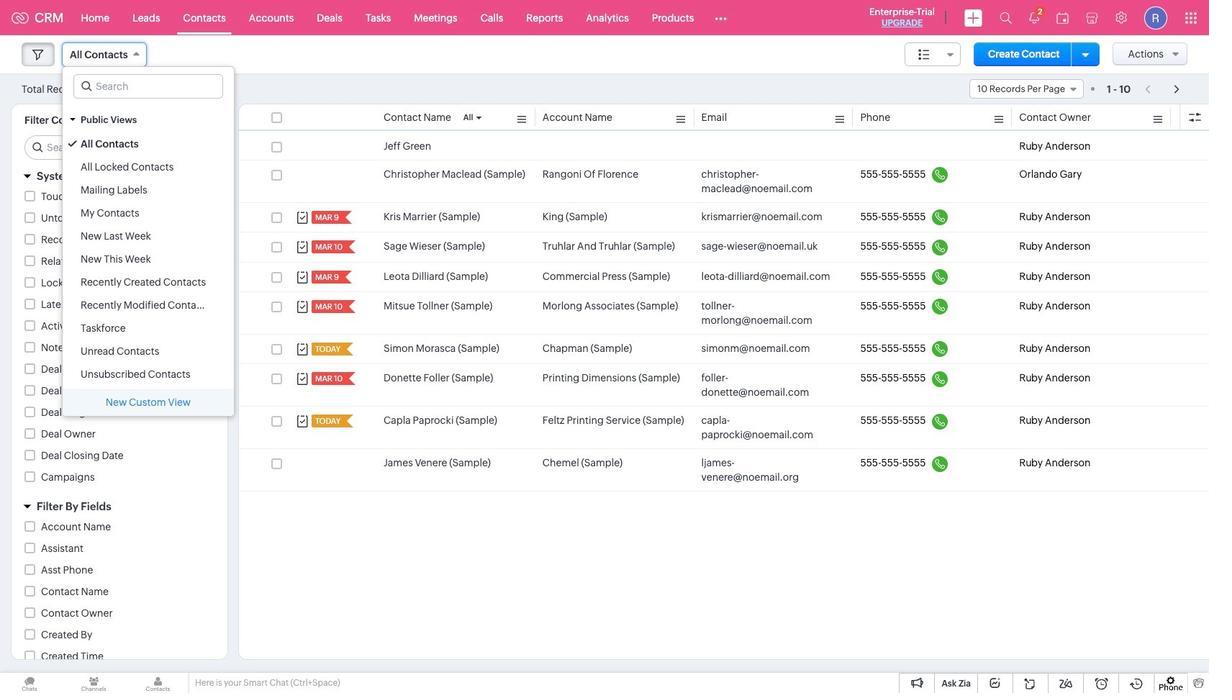 Task type: describe. For each thing, give the bounding box(es) containing it.
create menu image
[[965, 9, 983, 26]]

search image
[[1000, 12, 1012, 24]]

profile image
[[1145, 6, 1168, 29]]

Other Modules field
[[706, 6, 737, 29]]

chats image
[[0, 673, 59, 693]]

calendar image
[[1057, 12, 1069, 23]]

channels image
[[64, 673, 123, 693]]

none field size
[[905, 42, 961, 66]]

1 vertical spatial search text field
[[25, 136, 216, 159]]



Task type: locate. For each thing, give the bounding box(es) containing it.
Search text field
[[74, 75, 222, 98], [25, 136, 216, 159]]

signals element
[[1021, 0, 1048, 35]]

search element
[[991, 0, 1021, 35]]

profile element
[[1136, 0, 1176, 35]]

logo image
[[12, 12, 29, 23]]

row group
[[239, 132, 1209, 492]]

size image
[[919, 48, 930, 61]]

None field
[[62, 42, 147, 67], [905, 42, 961, 66], [970, 79, 1084, 99], [62, 42, 147, 67], [970, 79, 1084, 99]]

contacts image
[[128, 673, 188, 693]]

0 vertical spatial search text field
[[74, 75, 222, 98]]

create menu element
[[956, 0, 991, 35]]

region
[[63, 132, 234, 386]]



Task type: vqa. For each thing, say whether or not it's contained in the screenshot.
Control
no



